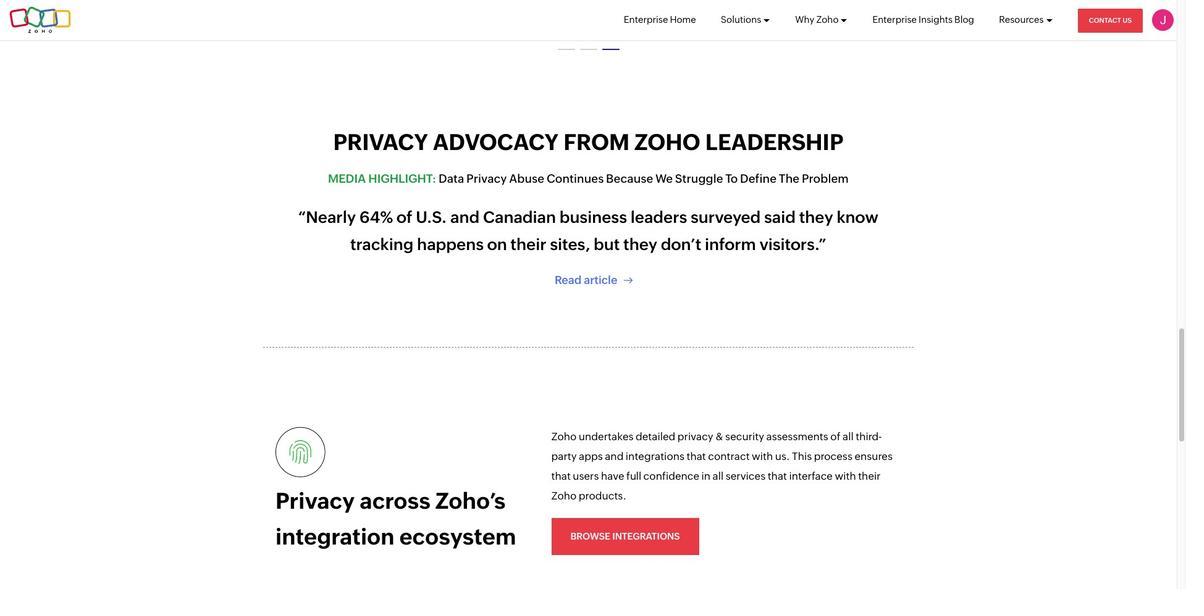 Task type: locate. For each thing, give the bounding box(es) containing it.
enterprise inside enterprise home link
[[624, 14, 668, 25]]

1 horizontal spatial privacy
[[466, 172, 507, 186]]

zoho enterprise logo image
[[9, 6, 71, 34]]

james peterson image
[[1152, 9, 1174, 31]]

0 horizontal spatial with
[[752, 450, 773, 463]]

0 horizontal spatial and
[[450, 208, 479, 227]]

canadian
[[483, 208, 556, 227]]

enterprise left home
[[624, 14, 668, 25]]

1 horizontal spatial enterprise
[[873, 14, 917, 25]]

0 vertical spatial they
[[799, 208, 833, 227]]

1 vertical spatial their
[[858, 470, 881, 482]]

enterprise insights blog link
[[873, 0, 974, 40]]

zoho right the why
[[816, 14, 839, 25]]

1 vertical spatial of
[[830, 430, 841, 443]]

1 horizontal spatial of
[[830, 430, 841, 443]]

we
[[655, 172, 673, 186]]

their down canadian
[[510, 236, 546, 254]]

that down us.
[[768, 470, 787, 482]]

party
[[551, 450, 577, 463]]

they up visitors."
[[799, 208, 833, 227]]

us
[[1123, 17, 1132, 24]]

1 horizontal spatial they
[[799, 208, 833, 227]]

their down ensures
[[858, 470, 881, 482]]

tracking
[[350, 236, 413, 254]]

that down "party"
[[551, 470, 571, 482]]

2 enterprise from the left
[[873, 14, 917, 25]]

apps
[[579, 450, 603, 463]]

2 horizontal spatial that
[[768, 470, 787, 482]]

zoho undertakes detailed privacy & security assessments of all third- party apps and integrations that contract with us. this process ensures that users have full confidence in all services that interface with their zoho products.
[[551, 430, 893, 502]]

1 horizontal spatial their
[[858, 470, 881, 482]]

privacy
[[333, 130, 428, 155]]

enterprise inside enterprise insights blog link
[[873, 14, 917, 25]]

contact us link
[[1078, 9, 1143, 33]]

why zoho
[[795, 14, 839, 25]]

that down privacy
[[687, 450, 706, 463]]

privacy inside privacy across zoho's integration ecosystem
[[276, 489, 355, 514]]

know
[[837, 208, 878, 227]]

1 vertical spatial all
[[713, 470, 724, 482]]

undertakes
[[579, 430, 634, 443]]

that
[[687, 450, 706, 463], [551, 470, 571, 482], [768, 470, 787, 482]]

and up "have" at the right of page
[[605, 450, 624, 463]]

happens
[[417, 236, 484, 254]]

0 vertical spatial of
[[397, 208, 412, 227]]

enterprise
[[624, 14, 668, 25], [873, 14, 917, 25]]

browse integrations link
[[551, 518, 699, 555]]

all
[[843, 430, 854, 443], [713, 470, 724, 482]]

0 horizontal spatial they
[[623, 236, 657, 254]]

said
[[764, 208, 796, 227]]

read article
[[555, 274, 620, 287]]

across
[[360, 489, 431, 514]]

of inside zoho undertakes detailed privacy & security assessments of all third- party apps and integrations that contract with us. this process ensures that users have full confidence in all services that interface with their zoho products.
[[830, 430, 841, 443]]

1 vertical spatial privacy
[[276, 489, 355, 514]]

0 horizontal spatial enterprise
[[624, 14, 668, 25]]

0 vertical spatial all
[[843, 430, 854, 443]]

struggle
[[675, 172, 723, 186]]

users
[[573, 470, 599, 482]]

0 horizontal spatial their
[[510, 236, 546, 254]]

article
[[584, 274, 617, 287]]

0 vertical spatial their
[[510, 236, 546, 254]]

1 horizontal spatial with
[[835, 470, 856, 482]]

enterprise left insights
[[873, 14, 917, 25]]

64%
[[359, 208, 393, 227]]

1 enterprise from the left
[[624, 14, 668, 25]]

privacy across zoho's integration ecosystem
[[276, 489, 516, 550]]

1 vertical spatial and
[[605, 450, 624, 463]]

services
[[726, 470, 766, 482]]

privacy
[[466, 172, 507, 186], [276, 489, 355, 514]]

highlight:
[[368, 172, 436, 186]]

advocacy
[[433, 130, 559, 155]]

they
[[799, 208, 833, 227], [623, 236, 657, 254]]

zoho down users
[[551, 490, 577, 502]]

of left u.s. on the left of page
[[397, 208, 412, 227]]

read article link
[[555, 274, 622, 287]]

1 vertical spatial with
[[835, 470, 856, 482]]

&
[[715, 430, 723, 443]]

and up happens
[[450, 208, 479, 227]]

privacy up integration
[[276, 489, 355, 514]]

0 horizontal spatial of
[[397, 208, 412, 227]]

enterprise home link
[[624, 0, 696, 40]]

ecosystem
[[399, 524, 516, 550]]

0 horizontal spatial that
[[551, 470, 571, 482]]

security
[[725, 430, 764, 443]]

their
[[510, 236, 546, 254], [858, 470, 881, 482]]

define
[[740, 172, 777, 186]]

0 vertical spatial with
[[752, 450, 773, 463]]

zoho
[[634, 130, 700, 155]]

with
[[752, 450, 773, 463], [835, 470, 856, 482]]

and inside zoho undertakes detailed privacy & security assessments of all third- party apps and integrations that contract with us. this process ensures that users have full confidence in all services that interface with their zoho products.
[[605, 450, 624, 463]]

1 horizontal spatial and
[[605, 450, 624, 463]]

from
[[563, 130, 630, 155]]

0 vertical spatial and
[[450, 208, 479, 227]]

business
[[559, 208, 627, 227]]

on
[[487, 236, 507, 254]]

their inside zoho undertakes detailed privacy & security assessments of all third- party apps and integrations that contract with us. this process ensures that users have full confidence in all services that interface with their zoho products.
[[858, 470, 881, 482]]

zoho
[[816, 14, 839, 25], [551, 430, 577, 443], [551, 490, 577, 502]]

zoho's
[[435, 489, 506, 514]]

0 horizontal spatial privacy
[[276, 489, 355, 514]]

all left third-
[[843, 430, 854, 443]]

all right in
[[713, 470, 724, 482]]

0 horizontal spatial all
[[713, 470, 724, 482]]

sites,
[[550, 236, 590, 254]]

tab list
[[555, 39, 622, 55]]

and
[[450, 208, 479, 227], [605, 450, 624, 463]]

of inside "nearly 64% of u.s. and canadian business leaders surveyed said they know tracking happens on their sites, but they don't inform visitors."
[[397, 208, 412, 227]]

blog
[[954, 14, 974, 25]]

zoho up "party"
[[551, 430, 577, 443]]

with left us.
[[752, 450, 773, 463]]

with down process
[[835, 470, 856, 482]]

2 vertical spatial zoho
[[551, 490, 577, 502]]

insights
[[919, 14, 953, 25]]

enterprise home
[[624, 14, 696, 25]]

privacy right data
[[466, 172, 507, 186]]

visitors."
[[759, 236, 827, 254]]

of
[[397, 208, 412, 227], [830, 430, 841, 443]]

of up process
[[830, 430, 841, 443]]

they down leaders at right top
[[623, 236, 657, 254]]

1 vertical spatial zoho
[[551, 430, 577, 443]]



Task type: vqa. For each thing, say whether or not it's contained in the screenshot.
topmost Zoho
yes



Task type: describe. For each thing, give the bounding box(es) containing it.
home
[[670, 14, 696, 25]]

data
[[439, 172, 464, 186]]

u.s.
[[416, 208, 447, 227]]

in
[[701, 470, 710, 482]]

contact
[[1089, 17, 1121, 24]]

integrations
[[612, 531, 680, 542]]

the
[[779, 172, 800, 186]]

leadership
[[705, 130, 844, 155]]

to
[[725, 172, 738, 186]]

media highlight: data privacy abuse continues because we struggle to define the problem
[[328, 172, 849, 186]]

0 vertical spatial zoho
[[816, 14, 839, 25]]

their inside "nearly 64% of u.s. and canadian business leaders surveyed said they know tracking happens on their sites, but they don't inform visitors."
[[510, 236, 546, 254]]

enterprise for enterprise insights blog
[[873, 14, 917, 25]]

full
[[626, 470, 641, 482]]

detailed
[[636, 430, 675, 443]]

have
[[601, 470, 624, 482]]

contact us
[[1089, 17, 1132, 24]]

1 vertical spatial they
[[623, 236, 657, 254]]

read
[[555, 274, 581, 287]]

assessments
[[766, 430, 828, 443]]

ensures
[[855, 450, 893, 463]]

resources
[[999, 14, 1044, 25]]

products.
[[579, 490, 626, 502]]

interface
[[789, 470, 833, 482]]

privacy
[[678, 430, 713, 443]]

because
[[606, 172, 653, 186]]

us.
[[775, 450, 790, 463]]

abuse
[[509, 172, 544, 186]]

this
[[792, 450, 812, 463]]

enterprise insights blog
[[873, 14, 974, 25]]

and inside "nearly 64% of u.s. and canadian business leaders surveyed said they know tracking happens on their sites, but they don't inform visitors."
[[450, 208, 479, 227]]

enterprise for enterprise home
[[624, 14, 668, 25]]

leaders
[[631, 208, 687, 227]]

why
[[795, 14, 814, 25]]

solutions
[[721, 14, 761, 25]]

confidence
[[643, 470, 699, 482]]

don't
[[661, 236, 701, 254]]

"nearly 64% of u.s. and canadian business leaders surveyed said they know tracking happens on their sites, but they don't inform visitors."
[[298, 208, 878, 254]]

contract
[[708, 450, 750, 463]]

problem
[[802, 172, 849, 186]]

surveyed
[[691, 208, 761, 227]]

integration
[[276, 524, 394, 550]]

integrations
[[626, 450, 684, 463]]

0 vertical spatial privacy
[[466, 172, 507, 186]]

1 horizontal spatial all
[[843, 430, 854, 443]]

but
[[594, 236, 620, 254]]

browse integrations
[[570, 531, 680, 542]]

third-
[[856, 430, 882, 443]]

inform
[[705, 236, 756, 254]]

continues
[[547, 172, 604, 186]]

browse
[[570, 531, 610, 542]]

media
[[328, 172, 366, 186]]

process
[[814, 450, 852, 463]]

1 horizontal spatial that
[[687, 450, 706, 463]]

privacy advocacy from zoho leadership
[[333, 130, 844, 155]]

"nearly
[[298, 208, 356, 227]]



